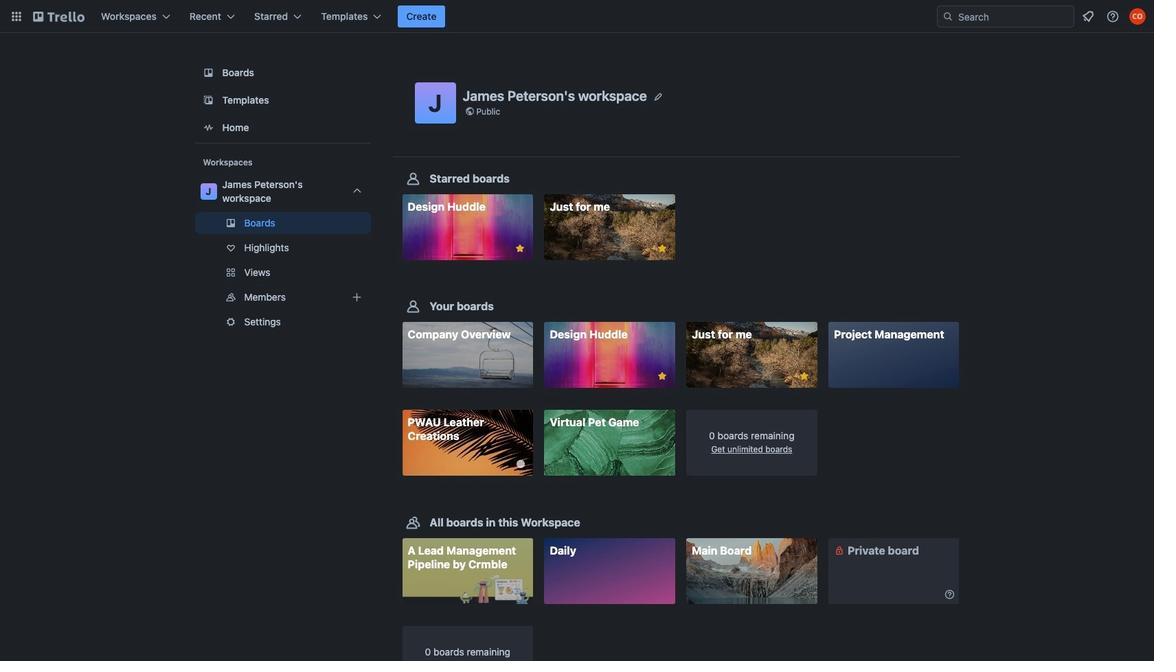 Task type: locate. For each thing, give the bounding box(es) containing it.
christina overa (christinaovera) image
[[1129, 8, 1146, 25]]

there is new activity on this board. image
[[517, 461, 525, 469]]

template board image
[[200, 92, 217, 109]]

sm image
[[943, 588, 957, 602]]

1 horizontal spatial click to unstar this board. it will be removed from your starred list. image
[[656, 370, 668, 383]]

click to unstar this board. it will be removed from your starred list. image
[[514, 242, 526, 255], [656, 370, 668, 383], [798, 370, 810, 383]]

2 horizontal spatial click to unstar this board. it will be removed from your starred list. image
[[798, 370, 810, 383]]

back to home image
[[33, 5, 84, 27]]

add image
[[349, 289, 365, 306]]

Search field
[[953, 7, 1074, 26]]

sm image
[[832, 544, 846, 558]]

0 horizontal spatial click to unstar this board. it will be removed from your starred list. image
[[514, 242, 526, 255]]

search image
[[942, 11, 953, 22]]

open information menu image
[[1106, 10, 1120, 23]]



Task type: describe. For each thing, give the bounding box(es) containing it.
0 notifications image
[[1080, 8, 1096, 25]]

primary element
[[0, 0, 1154, 33]]

home image
[[200, 120, 217, 136]]

click to unstar this board. it will be removed from your starred list. image
[[656, 242, 668, 255]]

board image
[[200, 65, 217, 81]]



Task type: vqa. For each thing, say whether or not it's contained in the screenshot.
Barb Dwyer (barbdwyer3) "image"
no



